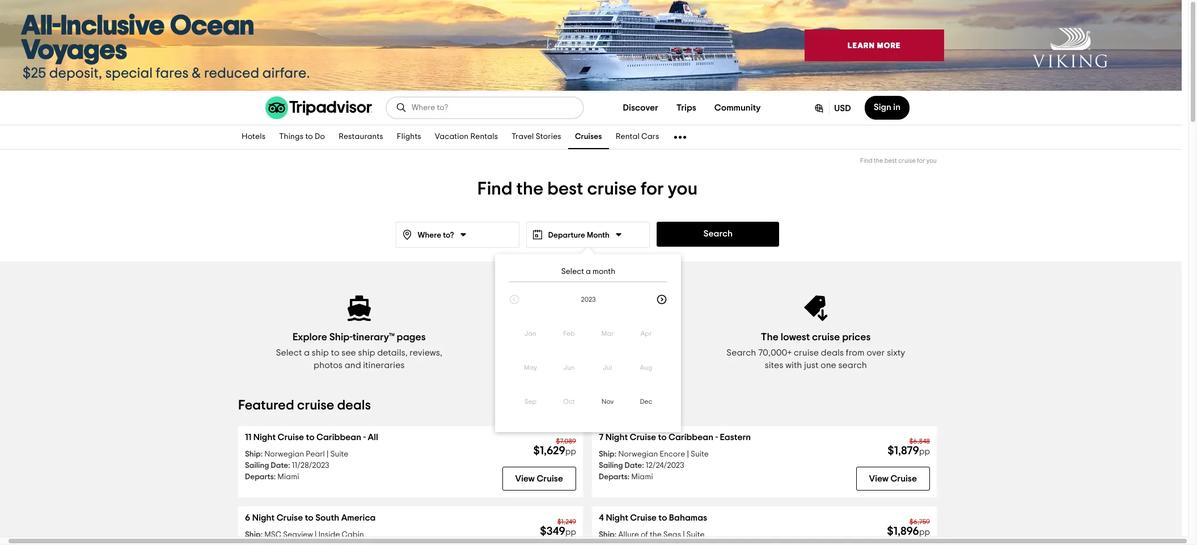 Task type: locate. For each thing, give the bounding box(es) containing it.
0 vertical spatial the
[[874, 158, 883, 164]]

night right 7 at right
[[606, 433, 628, 442]]

explore ship‑tinerary™ pages select a ship to see ship details, reviews, photos and itineraries
[[276, 332, 443, 370]]

- for $1,629
[[363, 433, 366, 442]]

to for 6
[[305, 513, 314, 522]]

0 horizontal spatial date:
[[271, 462, 290, 470]]

pp inside $7,089 $1,629 pp
[[566, 448, 576, 456]]

1 horizontal spatial deals
[[821, 348, 844, 357]]

1 vertical spatial find
[[478, 180, 513, 198]]

sailing inside 'ship : norwegian encore | suite sailing date: 12/24/2023 departs: miami'
[[599, 462, 623, 470]]

pp
[[566, 448, 576, 456], [919, 448, 930, 456], [566, 528, 576, 537], [919, 528, 930, 537]]

1 horizontal spatial view
[[869, 474, 889, 483]]

ship inside 'ship : norwegian encore | suite sailing date: 12/24/2023 departs: miami'
[[599, 450, 615, 458]]

things to do link
[[272, 125, 332, 149]]

1 vertical spatial deals
[[337, 399, 371, 412]]

cruise up the month
[[587, 180, 637, 198]]

travel
[[610, 348, 633, 357]]

inside
[[318, 531, 340, 539]]

cruise up seaview
[[277, 513, 303, 522]]

0 horizontal spatial -
[[363, 433, 366, 442]]

to
[[305, 133, 313, 141], [331, 348, 340, 357], [306, 433, 315, 442], [658, 433, 667, 442], [305, 513, 314, 522], [659, 513, 667, 522]]

find the best cruise for you
[[860, 158, 937, 164], [478, 180, 698, 198]]

1 vertical spatial best
[[547, 180, 583, 198]]

1 vertical spatial with
[[786, 361, 802, 370]]

cruise
[[278, 433, 304, 442], [630, 433, 656, 442], [537, 474, 563, 483], [891, 474, 917, 483], [277, 513, 303, 522], [630, 513, 657, 522]]

ship for ship : allure of the seas | suite
[[599, 531, 615, 539]]

tripadvisor image
[[265, 96, 372, 119]]

with inside write cruise reviews share your opinion with our travel community
[[575, 348, 592, 357]]

2 horizontal spatial the
[[874, 158, 883, 164]]

a left month
[[586, 268, 591, 276]]

sailing down '11'
[[245, 462, 269, 470]]

deals
[[821, 348, 844, 357], [337, 399, 371, 412]]

: inside 'ship : norwegian encore | suite sailing date: 12/24/2023 departs: miami'
[[615, 450, 617, 458]]

sailing down 7 at right
[[599, 462, 623, 470]]

1 norwegian from the left
[[264, 450, 304, 458]]

deals up the all
[[337, 399, 371, 412]]

bahamas
[[669, 513, 707, 522]]

norwegian inside 'ship : norwegian encore | suite sailing date: 12/24/2023 departs: miami'
[[618, 450, 658, 458]]

1 horizontal spatial you
[[927, 158, 937, 164]]

departs: inside ship : norwegian pearl | suite sailing date: 11/28/2023 departs: miami
[[245, 473, 276, 481]]

community
[[715, 103, 761, 112]]

1 horizontal spatial caribbean
[[669, 433, 714, 442]]

1 vertical spatial for
[[641, 180, 664, 198]]

suite for $1,879
[[691, 450, 709, 458]]

date: inside 'ship : norwegian encore | suite sailing date: 12/24/2023 departs: miami'
[[625, 462, 644, 470]]

departs:
[[245, 473, 276, 481], [599, 473, 630, 481]]

travel
[[512, 133, 534, 141]]

pp down the $6,759
[[919, 528, 930, 537]]

best up departure
[[547, 180, 583, 198]]

$6,848
[[910, 438, 930, 445]]

1 vertical spatial search
[[727, 348, 756, 357]]

suite down bahamas
[[687, 531, 705, 539]]

1 horizontal spatial miami
[[631, 473, 653, 481]]

1 horizontal spatial norwegian
[[618, 450, 658, 458]]

|
[[327, 450, 329, 458], [687, 450, 689, 458], [315, 531, 317, 539], [683, 531, 685, 539]]

0 vertical spatial for
[[917, 158, 925, 164]]

sailing inside ship : norwegian pearl | suite sailing date: 11/28/2023 departs: miami
[[245, 462, 269, 470]]

prices
[[842, 332, 871, 343]]

1 horizontal spatial with
[[786, 361, 802, 370]]

12/24/2023
[[646, 462, 684, 470]]

cruise for bahamas
[[630, 513, 657, 522]]

find
[[860, 158, 873, 164], [478, 180, 513, 198]]

departs: for $1,629
[[245, 473, 276, 481]]

cruise
[[899, 158, 916, 164], [587, 180, 637, 198], [569, 332, 597, 343], [812, 332, 840, 343], [794, 348, 819, 357], [297, 399, 334, 412]]

-
[[363, 433, 366, 442], [715, 433, 718, 442]]

the down travel stories link
[[516, 180, 544, 198]]

view down $1,879 in the right of the page
[[869, 474, 889, 483]]

find the best cruise for you up 'departure month'
[[478, 180, 698, 198]]

vacation rentals link
[[428, 125, 505, 149]]

0 horizontal spatial a
[[304, 348, 310, 357]]

pp down $6,848
[[919, 448, 930, 456]]

night right 6 in the bottom of the page
[[252, 513, 275, 522]]

the lowest cruise prices search 70,000+ cruise deals from over sixty sites with just one search
[[727, 332, 905, 370]]

night for 7
[[606, 433, 628, 442]]

flights
[[397, 133, 421, 141]]

1 sailing from the left
[[245, 462, 269, 470]]

2 departs: from the left
[[599, 473, 630, 481]]

view cruise down $1,629
[[515, 474, 563, 483]]

ship down 6 in the bottom of the page
[[245, 531, 261, 539]]

cruises link
[[568, 125, 609, 149]]

1 caribbean from the left
[[317, 433, 361, 442]]

: for ship : allure of the seas | suite
[[615, 531, 617, 539]]

2023
[[581, 296, 596, 303]]

| inside 'ship : norwegian encore | suite sailing date: 12/24/2023 departs: miami'
[[687, 450, 689, 458]]

select left month
[[561, 268, 584, 276]]

cruise up ship : norwegian pearl | suite sailing date: 11/28/2023 departs: miami
[[278, 433, 304, 442]]

0 vertical spatial you
[[927, 158, 937, 164]]

cruise up just
[[794, 348, 819, 357]]

things to do
[[279, 133, 325, 141]]

view for $1,629
[[515, 474, 535, 483]]

$1,249 $349 pp
[[540, 518, 576, 537]]

2 norwegian from the left
[[618, 450, 658, 458]]

suite inside ship : norwegian pearl | suite sailing date: 11/28/2023 departs: miami
[[330, 450, 349, 458]]

2 sailing from the left
[[599, 462, 623, 470]]

cruise inside write cruise reviews share your opinion with our travel community
[[569, 332, 597, 343]]

where
[[418, 231, 441, 239]]

6
[[245, 513, 250, 522]]

to for 7
[[658, 433, 667, 442]]

pp inside $6,848 $1,879 pp
[[919, 448, 930, 456]]

cruises
[[575, 133, 602, 141]]

pp inside $6,759 $1,896 pp
[[919, 528, 930, 537]]

encore
[[660, 450, 685, 458]]

to up ship : msc seaview | inside cabin
[[305, 513, 314, 522]]

1 vertical spatial find the best cruise for you
[[478, 180, 698, 198]]

miami down 12/24/2023
[[631, 473, 653, 481]]

reviews
[[599, 332, 633, 343]]

| right the pearl
[[327, 450, 329, 458]]

0 horizontal spatial the
[[516, 180, 544, 198]]

date: for $1,879
[[625, 462, 644, 470]]

a down explore
[[304, 348, 310, 357]]

ship down 4
[[599, 531, 615, 539]]

departs: down '11'
[[245, 473, 276, 481]]

1 horizontal spatial ship
[[358, 348, 375, 357]]

with left just
[[786, 361, 802, 370]]

miami inside 'ship : norwegian encore | suite sailing date: 12/24/2023 departs: miami'
[[631, 473, 653, 481]]

: inside ship : norwegian pearl | suite sailing date: 11/28/2023 departs: miami
[[261, 450, 263, 458]]

1 vertical spatial the
[[516, 180, 544, 198]]

view down $1,629
[[515, 474, 535, 483]]

pp for $1,896
[[919, 528, 930, 537]]

0 horizontal spatial miami
[[278, 473, 299, 481]]

miami inside ship : norwegian pearl | suite sailing date: 11/28/2023 departs: miami
[[278, 473, 299, 481]]

0 horizontal spatial find the best cruise for you
[[478, 180, 698, 198]]

None search field
[[387, 98, 583, 118]]

1 horizontal spatial for
[[917, 158, 925, 164]]

1 horizontal spatial date:
[[625, 462, 644, 470]]

$6,759
[[910, 518, 930, 525]]

0 horizontal spatial sailing
[[245, 462, 269, 470]]

| right encore
[[687, 450, 689, 458]]

0 horizontal spatial best
[[547, 180, 583, 198]]

1 view cruise from the left
[[515, 474, 563, 483]]

allure
[[618, 531, 639, 539]]

1 horizontal spatial view cruise
[[869, 474, 917, 483]]

ship inside ship : norwegian pearl | suite sailing date: 11/28/2023 departs: miami
[[245, 450, 261, 458]]

2 date: from the left
[[625, 462, 644, 470]]

view cruise for $1,879
[[869, 474, 917, 483]]

0 vertical spatial best
[[885, 158, 897, 164]]

select down explore
[[276, 348, 302, 357]]

ship‑tinerary™
[[329, 332, 395, 343]]

1 horizontal spatial select
[[561, 268, 584, 276]]

ship
[[245, 450, 261, 458], [599, 450, 615, 458], [245, 531, 261, 539], [599, 531, 615, 539]]

1 departs: from the left
[[245, 473, 276, 481]]

| for pearl
[[327, 450, 329, 458]]

2 ship from the left
[[358, 348, 375, 357]]

0 vertical spatial deals
[[821, 348, 844, 357]]

departs: inside 'ship : norwegian encore | suite sailing date: 12/24/2023 departs: miami'
[[599, 473, 630, 481]]

caribbean
[[317, 433, 361, 442], [669, 433, 714, 442]]

to?
[[443, 231, 454, 239]]

1 miami from the left
[[278, 473, 299, 481]]

suite right the pearl
[[330, 450, 349, 458]]

0 horizontal spatial view
[[515, 474, 535, 483]]

ship down '11'
[[245, 450, 261, 458]]

cruise up 'our'
[[569, 332, 597, 343]]

suite inside 'ship : norwegian encore | suite sailing date: 12/24/2023 departs: miami'
[[691, 450, 709, 458]]

- left eastern
[[715, 433, 718, 442]]

suite
[[330, 450, 349, 458], [691, 450, 709, 458], [687, 531, 705, 539]]

rentals
[[470, 133, 498, 141]]

0 vertical spatial with
[[575, 348, 592, 357]]

lowest
[[781, 332, 810, 343]]

1 vertical spatial select
[[276, 348, 302, 357]]

11 night cruise to caribbean - all
[[245, 433, 378, 442]]

0 horizontal spatial norwegian
[[264, 450, 304, 458]]

norwegian
[[264, 450, 304, 458], [618, 450, 658, 458]]

sign in
[[874, 103, 901, 112]]

in
[[894, 103, 901, 112]]

2 view from the left
[[869, 474, 889, 483]]

the down sign in link
[[874, 158, 883, 164]]

pp down $7,089
[[566, 448, 576, 456]]

norwegian for $1,629
[[264, 450, 304, 458]]

0 horizontal spatial ship
[[312, 348, 329, 357]]

best down sign in link
[[885, 158, 897, 164]]

to up seas in the right bottom of the page
[[659, 513, 667, 522]]

night for 6
[[252, 513, 275, 522]]

discover
[[623, 103, 658, 112]]

| right seas in the right bottom of the page
[[683, 531, 685, 539]]

apr
[[640, 330, 652, 337]]

| for seaview
[[315, 531, 317, 539]]

date: left 12/24/2023
[[625, 462, 644, 470]]

deals inside the lowest cruise prices search 70,000+ cruise deals from over sixty sites with just one search
[[821, 348, 844, 357]]

ship up photos
[[312, 348, 329, 357]]

vacation
[[435, 133, 469, 141]]

0 horizontal spatial for
[[641, 180, 664, 198]]

ship down ship‑tinerary™
[[358, 348, 375, 357]]

one
[[821, 361, 837, 370]]

| left "inside"
[[315, 531, 317, 539]]

sailing
[[245, 462, 269, 470], [599, 462, 623, 470]]

hotels
[[242, 133, 266, 141]]

2 vertical spatial the
[[650, 531, 662, 539]]

pp down $1,249
[[566, 528, 576, 537]]

1 horizontal spatial -
[[715, 433, 718, 442]]

norwegian up 12/24/2023
[[618, 450, 658, 458]]

the right of
[[650, 531, 662, 539]]

cruise for caribbean - eastern
[[630, 433, 656, 442]]

norwegian up 11/28/2023
[[264, 450, 304, 458]]

search inside the lowest cruise prices search 70,000+ cruise deals from over sixty sites with just one search
[[727, 348, 756, 357]]

| inside ship : norwegian pearl | suite sailing date: 11/28/2023 departs: miami
[[327, 450, 329, 458]]

night right '11'
[[253, 433, 276, 442]]

1 horizontal spatial sailing
[[599, 462, 623, 470]]

2 - from the left
[[715, 433, 718, 442]]

departs: down 7 at right
[[599, 473, 630, 481]]

$6,848 $1,879 pp
[[888, 438, 930, 457]]

a inside explore ship‑tinerary™ pages select a ship to see ship details, reviews, photos and itineraries
[[304, 348, 310, 357]]

1 view from the left
[[515, 474, 535, 483]]

- for $1,879
[[715, 433, 718, 442]]

1 horizontal spatial the
[[650, 531, 662, 539]]

: for ship : msc seaview | inside cabin
[[261, 531, 263, 539]]

1 horizontal spatial find the best cruise for you
[[860, 158, 937, 164]]

cruise up one
[[812, 332, 840, 343]]

1 vertical spatial you
[[668, 180, 698, 198]]

aug
[[640, 364, 652, 371]]

deals up one
[[821, 348, 844, 357]]

to up encore
[[658, 433, 667, 442]]

caribbean up the pearl
[[317, 433, 361, 442]]

oct
[[563, 398, 575, 405]]

caribbean up encore
[[669, 433, 714, 442]]

with left 'our'
[[575, 348, 592, 357]]

over
[[867, 348, 885, 357]]

cruise for south america
[[277, 513, 303, 522]]

ship for ship : norwegian encore | suite sailing date: 12/24/2023 departs: miami
[[599, 450, 615, 458]]

1 horizontal spatial find
[[860, 158, 873, 164]]

0 horizontal spatial departs:
[[245, 473, 276, 481]]

2 caribbean from the left
[[669, 433, 714, 442]]

the
[[874, 158, 883, 164], [516, 180, 544, 198], [650, 531, 662, 539]]

night right 4
[[606, 513, 628, 522]]

1 date: from the left
[[271, 462, 290, 470]]

1 vertical spatial a
[[304, 348, 310, 357]]

see
[[342, 348, 356, 357]]

to up the pearl
[[306, 433, 315, 442]]

date: left 11/28/2023
[[271, 462, 290, 470]]

explore
[[293, 332, 327, 343]]

1 - from the left
[[363, 433, 366, 442]]

0 horizontal spatial caribbean
[[317, 433, 361, 442]]

norwegian inside ship : norwegian pearl | suite sailing date: 11/28/2023 departs: miami
[[264, 450, 304, 458]]

- left the all
[[363, 433, 366, 442]]

0 horizontal spatial select
[[276, 348, 302, 357]]

view
[[515, 474, 535, 483], [869, 474, 889, 483]]

$1,249
[[558, 518, 576, 525]]

view cruise down $1,879 in the right of the page
[[869, 474, 917, 483]]

cruise up of
[[630, 513, 657, 522]]

date: inside ship : norwegian pearl | suite sailing date: 11/28/2023 departs: miami
[[271, 462, 290, 470]]

all
[[368, 433, 378, 442]]

:
[[261, 450, 263, 458], [615, 450, 617, 458], [261, 531, 263, 539], [615, 531, 617, 539]]

$1,879
[[888, 445, 919, 457]]

1 horizontal spatial a
[[586, 268, 591, 276]]

$1,896
[[887, 526, 919, 537]]

0 horizontal spatial with
[[575, 348, 592, 357]]

2 miami from the left
[[631, 473, 653, 481]]

0 horizontal spatial view cruise
[[515, 474, 563, 483]]

suite right encore
[[691, 450, 709, 458]]

find the best cruise for you down in
[[860, 158, 937, 164]]

cruise up 'ship : norwegian encore | suite sailing date: 12/24/2023 departs: miami'
[[630, 433, 656, 442]]

community button
[[706, 96, 770, 119]]

1 horizontal spatial departs:
[[599, 473, 630, 481]]

departure month
[[548, 231, 610, 239]]

departure
[[548, 231, 585, 239]]

pp inside the '$1,249 $349 pp'
[[566, 528, 576, 537]]

2 view cruise from the left
[[869, 474, 917, 483]]

1 horizontal spatial best
[[885, 158, 897, 164]]

to left see
[[331, 348, 340, 357]]

ship down 7 at right
[[599, 450, 615, 458]]

msc
[[264, 531, 281, 539]]

the
[[761, 332, 779, 343]]

0 vertical spatial search
[[704, 229, 733, 238]]

7 night cruise to caribbean - eastern
[[599, 433, 751, 442]]

miami down 11/28/2023
[[278, 473, 299, 481]]



Task type: vqa. For each thing, say whether or not it's contained in the screenshot.
bottommost Search
yes



Task type: describe. For each thing, give the bounding box(es) containing it.
featured
[[238, 399, 294, 412]]

usd
[[834, 104, 851, 113]]

cruise down $1,879 in the right of the page
[[891, 474, 917, 483]]

to left do
[[305, 133, 313, 141]]

1 ship from the left
[[312, 348, 329, 357]]

miami for $1,879
[[631, 473, 653, 481]]

restaurants
[[339, 133, 383, 141]]

: for ship : norwegian encore | suite sailing date: 12/24/2023 departs: miami
[[615, 450, 617, 458]]

details,
[[377, 348, 408, 357]]

pages
[[397, 332, 426, 343]]

search
[[839, 361, 867, 370]]

0 vertical spatial a
[[586, 268, 591, 276]]

11
[[245, 433, 251, 442]]

trips button
[[668, 96, 706, 119]]

night for 4
[[606, 513, 628, 522]]

4
[[599, 513, 604, 522]]

norwegian for $1,879
[[618, 450, 658, 458]]

cars
[[642, 133, 659, 141]]

night for 11
[[253, 433, 276, 442]]

our
[[594, 348, 608, 357]]

travel stories
[[512, 133, 561, 141]]

jun
[[563, 364, 575, 371]]

ship for ship : msc seaview | inside cabin
[[245, 531, 261, 539]]

opinion
[[542, 348, 573, 357]]

cruise for caribbean - all
[[278, 433, 304, 442]]

cruise down in
[[899, 158, 916, 164]]

cabin
[[342, 531, 364, 539]]

view for $1,879
[[869, 474, 889, 483]]

cruise up 11 night cruise to caribbean - all
[[297, 399, 334, 412]]

to for 4
[[659, 513, 667, 522]]

stories
[[536, 133, 561, 141]]

7
[[599, 433, 604, 442]]

70,000+
[[758, 348, 792, 357]]

departs: for $1,879
[[599, 473, 630, 481]]

travel stories link
[[505, 125, 568, 149]]

sailing for $1,879
[[599, 462, 623, 470]]

0 vertical spatial find
[[860, 158, 873, 164]]

to for 11
[[306, 433, 315, 442]]

jan
[[524, 330, 536, 337]]

hotels link
[[235, 125, 272, 149]]

pp for $1,879
[[919, 448, 930, 456]]

mar
[[601, 330, 614, 337]]

ship : allure of the seas | suite
[[599, 531, 705, 539]]

rental cars
[[616, 133, 659, 141]]

trips
[[677, 103, 696, 112]]

view cruise for $1,629
[[515, 474, 563, 483]]

ship : msc seaview | inside cabin
[[245, 531, 364, 539]]

vacation rentals
[[435, 133, 498, 141]]

$349
[[540, 526, 566, 537]]

0 horizontal spatial deals
[[337, 399, 371, 412]]

usd button
[[804, 96, 860, 120]]

community
[[635, 348, 680, 357]]

advertisement region
[[0, 0, 1182, 91]]

seas
[[664, 531, 681, 539]]

of
[[641, 531, 648, 539]]

itineraries
[[363, 361, 405, 370]]

photos
[[314, 361, 343, 370]]

america
[[341, 513, 376, 522]]

to inside explore ship‑tinerary™ pages select a ship to see ship details, reviews, photos and itineraries
[[331, 348, 340, 357]]

6 night cruise to south america
[[245, 513, 376, 522]]

sailing for $1,629
[[245, 462, 269, 470]]

discover button
[[614, 96, 668, 119]]

eastern
[[720, 433, 751, 442]]

nov
[[601, 398, 614, 405]]

$1,629
[[533, 445, 566, 457]]

date: for $1,629
[[271, 462, 290, 470]]

do
[[315, 133, 325, 141]]

with inside the lowest cruise prices search 70,000+ cruise deals from over sixty sites with just one search
[[786, 361, 802, 370]]

just
[[804, 361, 819, 370]]

and
[[345, 361, 361, 370]]

select inside explore ship‑tinerary™ pages select a ship to see ship details, reviews, photos and itineraries
[[276, 348, 302, 357]]

ship for ship : norwegian pearl | suite sailing date: 11/28/2023 departs: miami
[[245, 450, 261, 458]]

share
[[495, 348, 519, 357]]

pp for $1,629
[[566, 448, 576, 456]]

$6,759 $1,896 pp
[[887, 518, 930, 537]]

: for ship : norwegian pearl | suite sailing date: 11/28/2023 departs: miami
[[261, 450, 263, 458]]

suite for $1,629
[[330, 450, 349, 458]]

feb
[[563, 330, 575, 337]]

caribbean for $1,629
[[317, 433, 361, 442]]

rental
[[616, 133, 640, 141]]

search image
[[396, 102, 407, 113]]

4 night cruise to bahamas
[[599, 513, 707, 522]]

featured cruise deals
[[238, 399, 371, 412]]

write
[[542, 332, 567, 343]]

jul
[[603, 364, 612, 371]]

flights link
[[390, 125, 428, 149]]

south
[[315, 513, 339, 522]]

month
[[587, 231, 610, 239]]

| for encore
[[687, 450, 689, 458]]

from
[[846, 348, 865, 357]]

cruise down $1,629
[[537, 474, 563, 483]]

your
[[521, 348, 540, 357]]

0 vertical spatial select
[[561, 268, 584, 276]]

write cruise reviews share your opinion with our travel community
[[495, 332, 680, 357]]

Search search field
[[412, 103, 574, 113]]

11/28/2023
[[292, 462, 329, 470]]

may
[[524, 364, 537, 371]]

things
[[279, 133, 304, 141]]

sep
[[524, 398, 536, 405]]

select a month
[[561, 268, 615, 276]]

0 horizontal spatial you
[[668, 180, 698, 198]]

ship : norwegian pearl | suite sailing date: 11/28/2023 departs: miami
[[245, 450, 349, 481]]

0 vertical spatial find the best cruise for you
[[860, 158, 937, 164]]

0 horizontal spatial find
[[478, 180, 513, 198]]

ship : norwegian encore | suite sailing date: 12/24/2023 departs: miami
[[599, 450, 709, 481]]

$7,089
[[556, 438, 576, 445]]

pearl
[[306, 450, 325, 458]]

sixty
[[887, 348, 905, 357]]

miami for $1,629
[[278, 473, 299, 481]]

caribbean for $1,879
[[669, 433, 714, 442]]

where to?
[[418, 231, 454, 239]]

pp for $349
[[566, 528, 576, 537]]

restaurants link
[[332, 125, 390, 149]]



